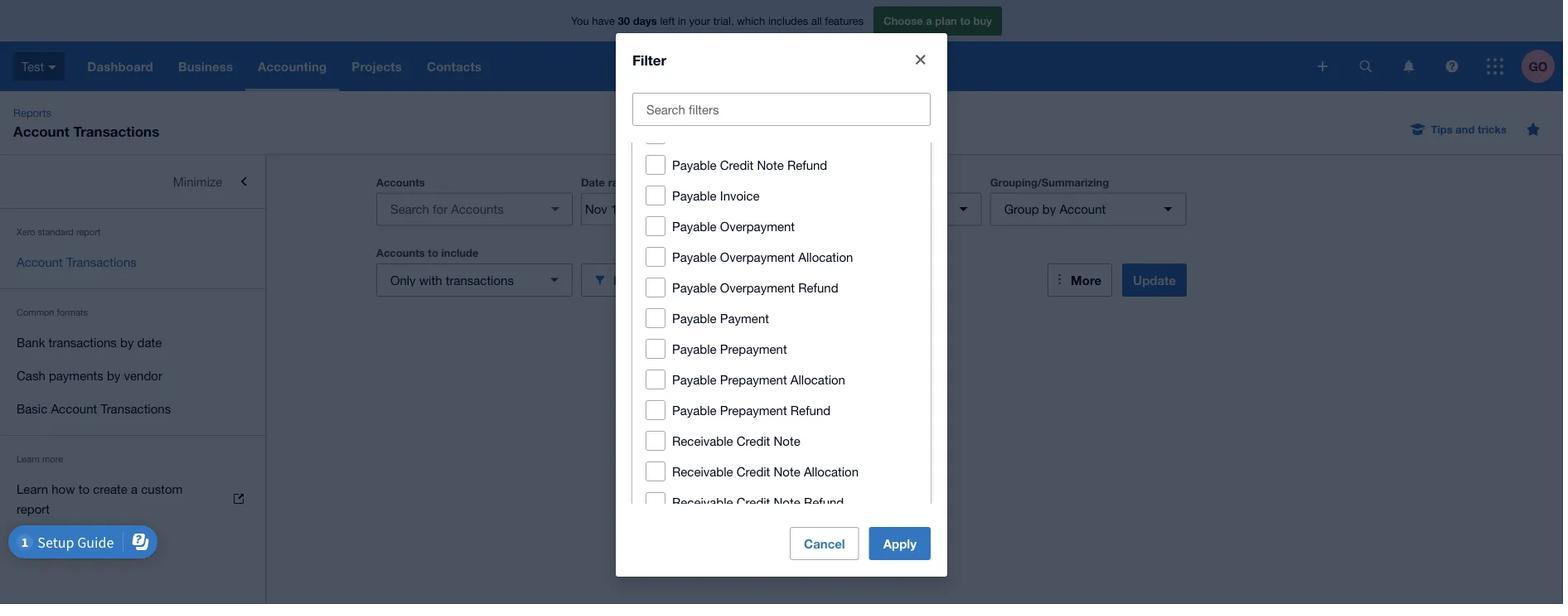 Task type: describe. For each thing, give the bounding box(es) containing it.
basic account transactions link
[[0, 392, 265, 425]]

payable prepayment allocation
[[672, 372, 845, 387]]

go banner
[[0, 0, 1563, 91]]

note for receivable credit note allocation
[[774, 464, 801, 479]]

payable credit note refund
[[672, 158, 828, 172]]

you have 30 days left in your trial, which includes all features
[[571, 14, 864, 27]]

date range this month
[[581, 176, 697, 189]]

date
[[581, 176, 605, 189]]

allocation for payable prepayment allocation
[[791, 372, 845, 387]]

transactions for reports account transactions
[[73, 123, 159, 139]]

report inside 'learn how to create a custom report'
[[17, 502, 50, 516]]

more button
[[1048, 264, 1112, 297]]

cash payments by vendor
[[17, 368, 162, 383]]

to inside 'learn how to create a custom report'
[[79, 482, 90, 496]]

tips and tricks button
[[1401, 116, 1517, 143]]

basic account transactions
[[17, 401, 171, 416]]

30
[[618, 14, 630, 27]]

account down xero
[[17, 254, 63, 269]]

month
[[667, 176, 697, 189]]

payable for payable overpayment
[[672, 219, 717, 234]]

payable for payable overpayment allocation
[[672, 250, 717, 264]]

payable for payable payment
[[672, 311, 717, 326]]

how
[[52, 482, 75, 496]]

formats
[[57, 307, 88, 318]]

xero
[[17, 227, 35, 237]]

trial,
[[713, 14, 734, 27]]

account inside popup button
[[1060, 202, 1106, 216]]

filter dialog
[[616, 33, 947, 577]]

group
[[1004, 202, 1039, 216]]

note for payable credit note refund
[[757, 158, 784, 172]]

grouping/summarizing
[[990, 176, 1109, 189]]

1 vertical spatial to
[[428, 247, 438, 259]]

reports
[[13, 106, 51, 119]]

a inside 'learn how to create a custom report'
[[131, 482, 138, 496]]

payable prepayment refund
[[672, 403, 831, 418]]

custom
[[141, 482, 183, 496]]

navigation inside "go" banner
[[75, 41, 1306, 91]]

group by account
[[1004, 202, 1106, 216]]

receivable for receivable credit note refund
[[672, 495, 733, 510]]

payable overpayment
[[672, 219, 795, 234]]

prepayment for allocation
[[720, 372, 787, 387]]

close image
[[904, 43, 938, 76]]

1 horizontal spatial svg image
[[1487, 58, 1504, 75]]

1 vertical spatial transactions
[[49, 335, 117, 349]]

group by account button
[[990, 193, 1187, 226]]

allocation for payable overpayment allocation
[[798, 250, 853, 264]]

reports account transactions
[[13, 106, 159, 139]]

all
[[811, 14, 822, 27]]

basic
[[17, 401, 47, 416]]

includes
[[768, 14, 808, 27]]

date
[[137, 335, 162, 349]]

payable invoice
[[672, 188, 760, 203]]

which
[[737, 14, 765, 27]]

bank transactions by date
[[17, 335, 162, 349]]

this
[[644, 176, 664, 189]]

more
[[42, 454, 63, 465]]

credit for receivable credit note refund
[[737, 495, 770, 510]]

you
[[571, 14, 589, 27]]

reports link
[[7, 104, 58, 121]]

cash
[[17, 368, 45, 383]]

cash payments by vendor link
[[0, 359, 265, 392]]

learn more
[[17, 454, 63, 465]]

filter inside dialog
[[632, 51, 667, 68]]

prepayment for refund
[[720, 403, 787, 418]]

your
[[689, 14, 710, 27]]

to inside "go" banner
[[960, 14, 971, 27]]

tips
[[1431, 123, 1453, 136]]

test button
[[0, 41, 75, 91]]

include
[[441, 247, 479, 259]]

note for receivable credit note
[[774, 434, 801, 448]]

payable for payable invoice
[[672, 188, 717, 203]]

payable for payable overpayment refund
[[672, 280, 717, 295]]

Select end date field
[[663, 194, 744, 225]]

a inside "go" banner
[[926, 14, 932, 27]]

0 vertical spatial report
[[76, 227, 101, 237]]

more
[[1071, 273, 1102, 288]]

common
[[17, 307, 54, 318]]

by for date
[[120, 335, 134, 349]]

svg image inside test popup button
[[48, 65, 57, 69]]

by inside popup button
[[1043, 202, 1056, 216]]

accounts to include
[[376, 247, 479, 259]]

learn for learn how to create a custom report
[[17, 482, 48, 496]]

Search filters field
[[633, 94, 930, 125]]

1 prepayment from the top
[[720, 342, 787, 356]]

tricks
[[1478, 123, 1507, 136]]

invoice
[[720, 188, 760, 203]]

accounts for accounts
[[376, 176, 425, 189]]

left
[[660, 14, 675, 27]]



Task type: locate. For each thing, give the bounding box(es) containing it.
4 payable from the top
[[672, 250, 717, 264]]

Select start date field
[[582, 194, 663, 225]]

account down "payments"
[[51, 401, 97, 416]]

payable down 'payable prepayment'
[[672, 372, 717, 387]]

1 vertical spatial transactions
[[66, 254, 137, 269]]

receivable credit note
[[672, 434, 801, 448]]

transactions down xero standard report
[[66, 254, 137, 269]]

transactions inside popup button
[[446, 273, 514, 287]]

transactions up minimize button
[[73, 123, 159, 139]]

0 horizontal spatial a
[[131, 482, 138, 496]]

2 vertical spatial allocation
[[804, 464, 859, 479]]

update
[[1133, 273, 1176, 288]]

2 vertical spatial transactions
[[101, 401, 171, 416]]

2 vertical spatial receivable
[[672, 495, 733, 510]]

to right how
[[79, 482, 90, 496]]

payable prepayment
[[672, 342, 787, 356]]

credit down "payable prepayment refund"
[[737, 434, 770, 448]]

by down the grouping/summarizing
[[1043, 202, 1056, 216]]

transactions down cash payments by vendor link
[[101, 401, 171, 416]]

learn left more
[[17, 454, 40, 465]]

prepayment down the payable prepayment allocation
[[720, 403, 787, 418]]

0 vertical spatial to
[[960, 14, 971, 27]]

credit
[[720, 158, 754, 172], [737, 434, 770, 448], [737, 464, 770, 479], [737, 495, 770, 510]]

6 payable from the top
[[672, 311, 717, 326]]

prepayment
[[720, 342, 787, 356], [720, 372, 787, 387], [720, 403, 787, 418]]

1 horizontal spatial report
[[76, 227, 101, 237]]

learn down learn more
[[17, 482, 48, 496]]

1 horizontal spatial transactions
[[446, 273, 514, 287]]

to left buy
[[960, 14, 971, 27]]

account transactions
[[17, 254, 137, 269]]

overpayment up payable overpayment refund
[[720, 250, 795, 264]]

accounts
[[376, 176, 425, 189], [376, 247, 425, 259]]

1 vertical spatial a
[[131, 482, 138, 496]]

2 accounts from the top
[[376, 247, 425, 259]]

account down "reports" "link"
[[13, 123, 69, 139]]

refund down the 'payable overpayment allocation'
[[798, 280, 839, 295]]

8 payable from the top
[[672, 372, 717, 387]]

minimize button
[[0, 165, 265, 198]]

2 receivable from the top
[[672, 464, 733, 479]]

only
[[390, 273, 416, 287]]

svg image left go
[[1487, 58, 1504, 75]]

filter
[[632, 51, 667, 68], [613, 273, 643, 288]]

receivable credit note allocation
[[672, 464, 859, 479]]

transactions down formats in the left of the page
[[49, 335, 117, 349]]

1 accounts from the top
[[376, 176, 425, 189]]

features
[[825, 14, 864, 27]]

account transactions link
[[0, 245, 265, 279]]

refund down the payable prepayment allocation
[[791, 403, 831, 418]]

0 vertical spatial by
[[1043, 202, 1056, 216]]

payable payment
[[672, 311, 769, 326]]

account
[[13, 123, 69, 139], [1060, 202, 1106, 216], [17, 254, 63, 269], [51, 401, 97, 416]]

1 vertical spatial filter
[[613, 273, 643, 288]]

receivable for receivable credit note allocation
[[672, 464, 733, 479]]

2 learn from the top
[[17, 482, 48, 496]]

bank
[[17, 335, 45, 349]]

0 horizontal spatial report
[[17, 502, 50, 516]]

choose a plan to buy
[[884, 14, 992, 27]]

payable up month
[[672, 158, 717, 172]]

payable up 'payable payment'
[[672, 280, 717, 295]]

payable for payable prepayment refund
[[672, 403, 717, 418]]

payable overpayment refund
[[672, 280, 839, 295]]

payable down payable invoice
[[672, 219, 717, 234]]

1 vertical spatial receivable
[[672, 464, 733, 479]]

payable up receivable credit note
[[672, 403, 717, 418]]

report up account transactions
[[76, 227, 101, 237]]

0 vertical spatial transactions
[[73, 123, 159, 139]]

payable down select end date field at the top of the page
[[672, 250, 717, 264]]

credit down receivable credit note allocation
[[737, 495, 770, 510]]

test
[[22, 59, 44, 74]]

credit for receivable credit note allocation
[[737, 464, 770, 479]]

apply
[[883, 536, 917, 551]]

1 vertical spatial learn
[[17, 482, 48, 496]]

receivable down receivable credit note
[[672, 464, 733, 479]]

receivable down "payable prepayment refund"
[[672, 434, 733, 448]]

choose
[[884, 14, 923, 27]]

2 overpayment from the top
[[720, 250, 795, 264]]

to
[[960, 14, 971, 27], [428, 247, 438, 259], [79, 482, 90, 496]]

prepayment up the payable prepayment allocation
[[720, 342, 787, 356]]

cancel button
[[790, 527, 859, 560]]

create
[[93, 482, 128, 496]]

learn
[[17, 454, 40, 465], [17, 482, 48, 496]]

account down the grouping/summarizing
[[1060, 202, 1106, 216]]

go button
[[1522, 41, 1563, 91]]

accounts up only
[[376, 247, 425, 259]]

accounts up accounts to include in the top of the page
[[376, 176, 425, 189]]

1 vertical spatial by
[[120, 335, 134, 349]]

0 vertical spatial allocation
[[798, 250, 853, 264]]

account inside "reports account transactions"
[[13, 123, 69, 139]]

report
[[76, 227, 101, 237], [17, 502, 50, 516]]

0 horizontal spatial svg image
[[48, 65, 57, 69]]

receivable credit note refund
[[672, 495, 844, 510]]

have
[[592, 14, 615, 27]]

1 vertical spatial report
[[17, 502, 50, 516]]

2 vertical spatial prepayment
[[720, 403, 787, 418]]

1 learn from the top
[[17, 454, 40, 465]]

prepayment up "payable prepayment refund"
[[720, 372, 787, 387]]

filter down days
[[632, 51, 667, 68]]

payable down filter button
[[672, 311, 717, 326]]

filter down select start date field
[[613, 273, 643, 288]]

payable for payable prepayment
[[672, 342, 717, 356]]

by left vendor
[[107, 368, 120, 383]]

3 prepayment from the top
[[720, 403, 787, 418]]

tips and tricks
[[1431, 123, 1507, 136]]

payable for payable prepayment allocation
[[672, 372, 717, 387]]

receivable for receivable credit note
[[672, 434, 733, 448]]

by left date
[[120, 335, 134, 349]]

note up invoice
[[757, 158, 784, 172]]

filter inside button
[[613, 273, 643, 288]]

allocation up payable overpayment refund
[[798, 250, 853, 264]]

1 payable from the top
[[672, 158, 717, 172]]

learn how to create a custom report
[[17, 482, 183, 516]]

days
[[633, 14, 657, 27]]

payments
[[49, 368, 103, 383]]

minimize
[[173, 174, 222, 189]]

apply button
[[869, 527, 931, 560]]

a left plan
[[926, 14, 932, 27]]

refund
[[787, 158, 828, 172], [798, 280, 839, 295], [791, 403, 831, 418], [804, 495, 844, 510]]

a right create
[[131, 482, 138, 496]]

0 vertical spatial transactions
[[446, 273, 514, 287]]

overpayment for allocation
[[720, 250, 795, 264]]

bank transactions by date link
[[0, 326, 265, 359]]

allocation
[[798, 250, 853, 264], [791, 372, 845, 387], [804, 464, 859, 479]]

svg image
[[1487, 58, 1504, 75], [48, 65, 57, 69]]

0 vertical spatial accounts
[[376, 176, 425, 189]]

credit for payable credit note refund
[[720, 158, 754, 172]]

plan
[[935, 14, 957, 27]]

common formats
[[17, 307, 88, 318]]

in
[[678, 14, 686, 27]]

0 vertical spatial learn
[[17, 454, 40, 465]]

learn for learn more
[[17, 454, 40, 465]]

allocation up "payable prepayment refund"
[[791, 372, 845, 387]]

1 horizontal spatial to
[[428, 247, 438, 259]]

refund down search filters field
[[787, 158, 828, 172]]

and
[[1456, 123, 1475, 136]]

0 vertical spatial filter
[[632, 51, 667, 68]]

credit for receivable credit note
[[737, 434, 770, 448]]

2 vertical spatial by
[[107, 368, 120, 383]]

only with transactions button
[[376, 264, 573, 297]]

go
[[1529, 59, 1548, 74]]

credit up invoice
[[720, 158, 754, 172]]

note up receivable credit note allocation
[[774, 434, 801, 448]]

payable for payable credit note refund
[[672, 158, 717, 172]]

transactions for basic account transactions
[[101, 401, 171, 416]]

standard
[[38, 227, 74, 237]]

0 horizontal spatial transactions
[[49, 335, 117, 349]]

credit up receivable credit note refund
[[737, 464, 770, 479]]

7 payable from the top
[[672, 342, 717, 356]]

to left include
[[428, 247, 438, 259]]

note for receivable credit note refund
[[774, 495, 801, 510]]

2 prepayment from the top
[[720, 372, 787, 387]]

a
[[926, 14, 932, 27], [131, 482, 138, 496]]

vendor
[[124, 368, 162, 383]]

9 payable from the top
[[672, 403, 717, 418]]

range
[[608, 176, 638, 189]]

0 vertical spatial a
[[926, 14, 932, 27]]

note up receivable credit note refund
[[774, 464, 801, 479]]

refund up cancel 'button'
[[804, 495, 844, 510]]

update button
[[1122, 264, 1187, 297]]

1 vertical spatial overpayment
[[720, 250, 795, 264]]

receivable down receivable credit note allocation
[[672, 495, 733, 510]]

svg image
[[1360, 60, 1372, 73], [1404, 60, 1415, 73], [1446, 60, 1459, 73], [1318, 61, 1328, 71]]

1 vertical spatial accounts
[[376, 247, 425, 259]]

learn inside 'learn how to create a custom report'
[[17, 482, 48, 496]]

buy
[[974, 14, 992, 27]]

cancel
[[804, 536, 845, 551]]

2 payable from the top
[[672, 188, 717, 203]]

overpayment down the 'payable overpayment allocation'
[[720, 280, 795, 295]]

payment
[[720, 311, 769, 326]]

learn how to create a custom report link
[[0, 473, 265, 526]]

0 vertical spatial overpayment
[[720, 219, 795, 234]]

filter button
[[581, 264, 777, 297]]

note down receivable credit note allocation
[[774, 495, 801, 510]]

report down learn more
[[17, 502, 50, 516]]

allocation up 'cancel'
[[804, 464, 859, 479]]

1 vertical spatial allocation
[[791, 372, 845, 387]]

2 vertical spatial overpayment
[[720, 280, 795, 295]]

transactions
[[73, 123, 159, 139], [66, 254, 137, 269], [101, 401, 171, 416]]

transactions down include
[[446, 273, 514, 287]]

2 horizontal spatial to
[[960, 14, 971, 27]]

1 receivable from the top
[[672, 434, 733, 448]]

overpayment
[[720, 219, 795, 234], [720, 250, 795, 264], [720, 280, 795, 295]]

by
[[1043, 202, 1056, 216], [120, 335, 134, 349], [107, 368, 120, 383]]

overpayment for refund
[[720, 280, 795, 295]]

3 payable from the top
[[672, 219, 717, 234]]

1 vertical spatial prepayment
[[720, 372, 787, 387]]

xero standard report
[[17, 227, 101, 237]]

0 vertical spatial receivable
[[672, 434, 733, 448]]

with
[[419, 273, 442, 287]]

1 overpayment from the top
[[720, 219, 795, 234]]

transactions inside "reports account transactions"
[[73, 123, 159, 139]]

3 receivable from the top
[[672, 495, 733, 510]]

3 overpayment from the top
[[720, 280, 795, 295]]

5 payable from the top
[[672, 280, 717, 295]]

svg image right test
[[48, 65, 57, 69]]

only with transactions
[[390, 273, 514, 287]]

0 horizontal spatial to
[[79, 482, 90, 496]]

receivable
[[672, 434, 733, 448], [672, 464, 733, 479], [672, 495, 733, 510]]

accounts for accounts to include
[[376, 247, 425, 259]]

overpayment up the 'payable overpayment allocation'
[[720, 219, 795, 234]]

payable overpayment allocation
[[672, 250, 853, 264]]

2 vertical spatial to
[[79, 482, 90, 496]]

1 horizontal spatial a
[[926, 14, 932, 27]]

by for vendor
[[107, 368, 120, 383]]

navigation
[[75, 41, 1306, 91]]

payable right this
[[672, 188, 717, 203]]

payable down 'payable payment'
[[672, 342, 717, 356]]

0 vertical spatial prepayment
[[720, 342, 787, 356]]



Task type: vqa. For each thing, say whether or not it's contained in the screenshot.
date BY
yes



